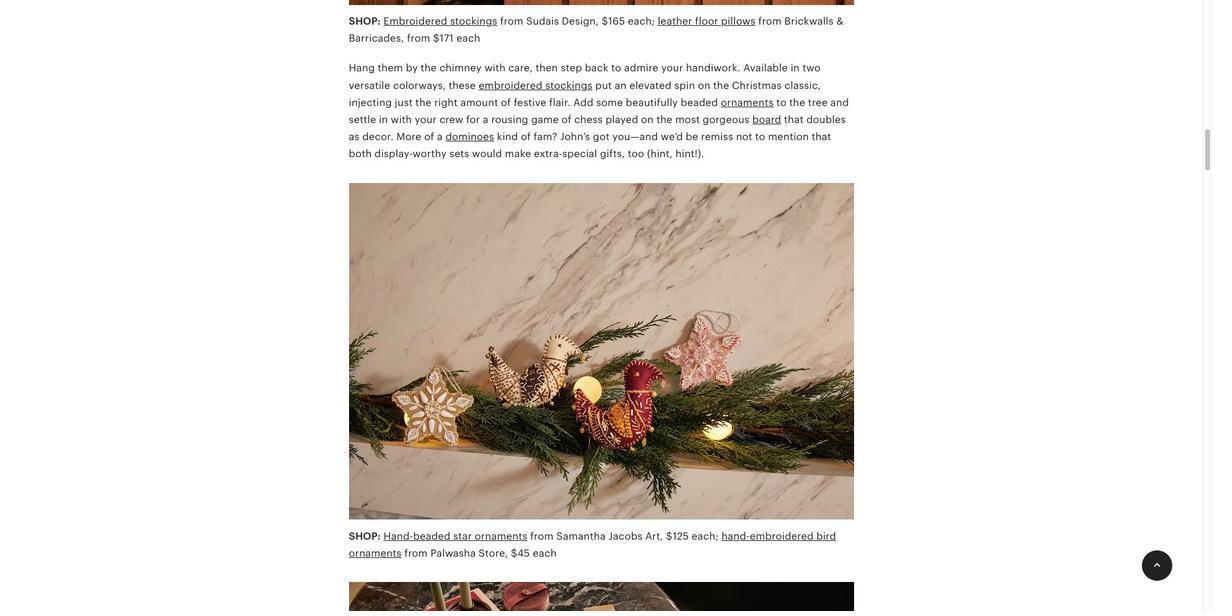 Task type: locate. For each thing, give the bounding box(es) containing it.
shop: left hand-
[[349, 530, 381, 542]]

0 vertical spatial each
[[457, 32, 481, 44]]

fam?
[[534, 131, 558, 143]]

1 horizontal spatial to
[[756, 131, 766, 143]]

game
[[531, 114, 559, 126]]

embroidered
[[479, 79, 543, 91], [750, 530, 814, 542]]

$45
[[511, 547, 530, 559]]

be
[[686, 131, 699, 143]]

beaded up most
[[681, 96, 719, 108]]

0 vertical spatial beaded
[[681, 96, 719, 108]]

of right kind
[[521, 131, 531, 143]]

pillows
[[722, 15, 756, 27]]

in
[[791, 62, 800, 74], [379, 114, 388, 126]]

gorgeous
[[703, 114, 750, 126]]

jacobs
[[609, 530, 643, 542]]

each;
[[628, 15, 655, 27], [692, 530, 719, 542]]

colorways,
[[393, 79, 446, 91]]

beautifully
[[626, 96, 678, 108]]

would
[[472, 148, 502, 160]]

hand-beaded star ornaments link
[[384, 530, 528, 542]]

1 vertical spatial embroidered
[[750, 530, 814, 542]]

from brickwalls & barricades, from $171 each
[[349, 15, 844, 44]]

0 horizontal spatial embroidered
[[479, 79, 543, 91]]

1 vertical spatial your
[[415, 114, 437, 126]]

0 vertical spatial ornaments
[[721, 96, 774, 108]]

the down handiwork.
[[714, 79, 730, 91]]

beaded inside put an elevated spin on the christmas classic, injecting just the right amount of festive flair. add some beautifully beaded
[[681, 96, 719, 108]]

2 vertical spatial to
[[756, 131, 766, 143]]

in inside the hang them by the chimney with care, then step back to admire your handiwork. available in two versatile colorways, these
[[791, 62, 800, 74]]

in inside to the tree and settle in with your crew for a rousing game of chess played on the most gorgeous
[[379, 114, 388, 126]]

stockings down step
[[546, 79, 593, 91]]

0 horizontal spatial each
[[457, 32, 481, 44]]

ornaments up store,
[[475, 530, 528, 542]]

rousing
[[492, 114, 529, 126]]

$171
[[433, 32, 454, 44]]

1 horizontal spatial beaded
[[681, 96, 719, 108]]

0 vertical spatial to
[[612, 62, 622, 74]]

1 vertical spatial to
[[777, 96, 787, 108]]

step
[[561, 62, 582, 74]]

not
[[736, 131, 753, 143]]

from down hand-
[[405, 547, 428, 559]]

from left "sudais" on the left
[[500, 15, 524, 27]]

four beaded and embroidered ornaments sit nestled in greenery atop a mantel image
[[349, 175, 854, 528]]

versatile
[[349, 79, 391, 91]]

0 vertical spatial a
[[483, 114, 489, 126]]

stockings
[[450, 15, 498, 27], [546, 79, 593, 91]]

with
[[485, 62, 506, 74], [391, 114, 412, 126]]

1 horizontal spatial a
[[483, 114, 489, 126]]

embroidered left bird at the right bottom
[[750, 530, 814, 542]]

spin
[[675, 79, 696, 91]]

embroidered down care,
[[479, 79, 543, 91]]

0 horizontal spatial a
[[437, 131, 443, 143]]

of inside put an elevated spin on the christmas classic, injecting just the right amount of festive flair. add some beautifully beaded
[[501, 96, 511, 108]]

from
[[500, 15, 524, 27], [759, 15, 782, 27], [407, 32, 431, 44], [531, 530, 554, 542], [405, 547, 428, 559]]

of up worthy
[[424, 131, 435, 143]]

your up spin
[[662, 62, 684, 74]]

0 horizontal spatial to
[[612, 62, 622, 74]]

you—and
[[613, 131, 658, 143]]

that up mention on the top right of page
[[785, 114, 804, 126]]

0 vertical spatial your
[[662, 62, 684, 74]]

make
[[505, 148, 532, 160]]

1 vertical spatial stockings
[[546, 79, 593, 91]]

0 vertical spatial each;
[[628, 15, 655, 27]]

ornaments down hand-
[[349, 547, 402, 559]]

stockings up $171
[[450, 15, 498, 27]]

1 vertical spatial in
[[379, 114, 388, 126]]

as
[[349, 131, 360, 143]]

shop: for shop: hand-beaded star ornaments from samantha jacobs art, $125 each;
[[349, 530, 381, 542]]

both
[[349, 148, 372, 160]]

shop:
[[349, 15, 381, 27], [349, 530, 381, 542]]

each; right $125
[[692, 530, 719, 542]]

2 horizontal spatial ornaments
[[721, 96, 774, 108]]

add
[[574, 96, 594, 108]]

each
[[457, 32, 481, 44], [533, 547, 557, 559]]

remiss
[[702, 131, 734, 143]]

in left two
[[791, 62, 800, 74]]

design,
[[562, 15, 599, 27]]

some
[[597, 96, 623, 108]]

2 vertical spatial ornaments
[[349, 547, 402, 559]]

a inside that doubles as decor. more of a
[[437, 131, 443, 143]]

1 horizontal spatial ornaments
[[475, 530, 528, 542]]

handiwork.
[[686, 62, 741, 74]]

1 horizontal spatial embroidered
[[750, 530, 814, 542]]

0 vertical spatial on
[[698, 79, 711, 91]]

0 vertical spatial with
[[485, 62, 506, 74]]

shop: for shop: embroidered stockings from sudais design, $165 each; leather floor pillows
[[349, 15, 381, 27]]

a up worthy
[[437, 131, 443, 143]]

0 horizontal spatial in
[[379, 114, 388, 126]]

your up 'more'
[[415, 114, 437, 126]]

the down colorways,
[[416, 96, 432, 108]]

to
[[612, 62, 622, 74], [777, 96, 787, 108], [756, 131, 766, 143]]

to right not
[[756, 131, 766, 143]]

each; right $165
[[628, 15, 655, 27]]

1 vertical spatial a
[[437, 131, 443, 143]]

each down shop: hand-beaded star ornaments from samantha jacobs art, $125 each;
[[533, 547, 557, 559]]

1 horizontal spatial each;
[[692, 530, 719, 542]]

board link
[[753, 114, 782, 126]]

to inside kind of fam? john's got you—and we'd be remiss not to mention that both display-worthy sets would make extra-special gifts, too (hint, hint!).
[[756, 131, 766, 143]]

your inside the hang them by the chimney with care, then step back to admire your handiwork. available in two versatile colorways, these
[[662, 62, 684, 74]]

0 vertical spatial that
[[785, 114, 804, 126]]

a right for
[[483, 114, 489, 126]]

of up rousing
[[501, 96, 511, 108]]

0 vertical spatial in
[[791, 62, 800, 74]]

to inside the hang them by the chimney with care, then step back to admire your handiwork. available in two versatile colorways, these
[[612, 62, 622, 74]]

2 shop: from the top
[[349, 530, 381, 542]]

to up an
[[612, 62, 622, 74]]

and
[[831, 96, 850, 108]]

of down flair.
[[562, 114, 572, 126]]

that inside that doubles as decor. more of a
[[785, 114, 804, 126]]

in up the decor.
[[379, 114, 388, 126]]

with down just on the top left of page
[[391, 114, 412, 126]]

0 vertical spatial embroidered
[[479, 79, 543, 91]]

put an elevated spin on the christmas classic, injecting just the right amount of festive flair. add some beautifully beaded
[[349, 79, 821, 108]]

worthy
[[413, 148, 447, 160]]

played
[[606, 114, 639, 126]]

1 horizontal spatial stockings
[[546, 79, 593, 91]]

0 horizontal spatial beaded
[[413, 530, 451, 542]]

to up board
[[777, 96, 787, 108]]

with left care,
[[485, 62, 506, 74]]

for
[[467, 114, 480, 126]]

1 horizontal spatial that
[[812, 131, 832, 143]]

1 vertical spatial each
[[533, 547, 557, 559]]

1 horizontal spatial your
[[662, 62, 684, 74]]

with inside the hang them by the chimney with care, then step back to admire your handiwork. available in two versatile colorways, these
[[485, 62, 506, 74]]

1 vertical spatial that
[[812, 131, 832, 143]]

beaded up "palwasha"
[[413, 530, 451, 542]]

2 horizontal spatial to
[[777, 96, 787, 108]]

that down doubles
[[812, 131, 832, 143]]

1 horizontal spatial in
[[791, 62, 800, 74]]

the right the by
[[421, 62, 437, 74]]

sudais
[[527, 15, 559, 27]]

0 horizontal spatial your
[[415, 114, 437, 126]]

1 vertical spatial on
[[642, 114, 654, 126]]

most
[[676, 114, 700, 126]]

ornaments down christmas
[[721, 96, 774, 108]]

each right $171
[[457, 32, 481, 44]]

$165
[[602, 15, 625, 27]]

0 horizontal spatial on
[[642, 114, 654, 126]]

back
[[585, 62, 609, 74]]

two
[[803, 62, 821, 74]]

from down embroidered
[[407, 32, 431, 44]]

admire
[[625, 62, 659, 74]]

a
[[483, 114, 489, 126], [437, 131, 443, 143]]

0 horizontal spatial with
[[391, 114, 412, 126]]

on down beautifully
[[642, 114, 654, 126]]

0 horizontal spatial that
[[785, 114, 804, 126]]

1 vertical spatial each;
[[692, 530, 719, 542]]

0 horizontal spatial each;
[[628, 15, 655, 27]]

0 vertical spatial shop:
[[349, 15, 381, 27]]

0 horizontal spatial ornaments
[[349, 547, 402, 559]]

1 horizontal spatial on
[[698, 79, 711, 91]]

that
[[785, 114, 804, 126], [812, 131, 832, 143]]

on right spin
[[698, 79, 711, 91]]

board
[[753, 114, 782, 126]]

the
[[421, 62, 437, 74], [714, 79, 730, 91], [416, 96, 432, 108], [790, 96, 806, 108], [657, 114, 673, 126]]

0 horizontal spatial stockings
[[450, 15, 498, 27]]

classic,
[[785, 79, 821, 91]]

put
[[596, 79, 612, 91]]

more
[[397, 131, 422, 143]]

a marble fireplace with two embroidered stockings hung in front of it, a ceramic speckled vase on top, a small tree with handmade ornaments on the left, and leather floor pillows to the right image
[[349, 0, 854, 13]]

1 horizontal spatial with
[[485, 62, 506, 74]]

care,
[[509, 62, 533, 74]]

1 vertical spatial with
[[391, 114, 412, 126]]

1 vertical spatial shop:
[[349, 530, 381, 542]]

got
[[593, 131, 610, 143]]

1 vertical spatial beaded
[[413, 530, 451, 542]]

1 shop: from the top
[[349, 15, 381, 27]]

beaded
[[681, 96, 719, 108], [413, 530, 451, 542]]

shop: up barricades,
[[349, 15, 381, 27]]



Task type: describe. For each thing, give the bounding box(es) containing it.
embroidered stockings link
[[384, 15, 498, 27]]

floor
[[696, 15, 719, 27]]

embroidered stockings link
[[479, 79, 593, 91]]

shop: embroidered stockings from sudais design, $165 each; leather floor pillows
[[349, 15, 756, 27]]

hand-
[[722, 530, 750, 542]]

mention
[[769, 131, 809, 143]]

too
[[628, 148, 645, 160]]

hint!).
[[676, 148, 705, 160]]

kind
[[497, 131, 518, 143]]

of inside kind of fam? john's got you—and we'd be remiss not to mention that both display-worthy sets would make extra-special gifts, too (hint, hint!).
[[521, 131, 531, 143]]

crew
[[440, 114, 464, 126]]

to for admire
[[612, 62, 622, 74]]

tree
[[809, 96, 828, 108]]

&
[[837, 15, 844, 27]]

embroidered inside hand-embroidered bird ornaments
[[750, 530, 814, 542]]

chimney
[[440, 62, 482, 74]]

1 horizontal spatial each
[[533, 547, 557, 559]]

doubles
[[807, 114, 847, 126]]

right
[[435, 96, 458, 108]]

brickwalls
[[785, 15, 834, 27]]

christmas
[[733, 79, 782, 91]]

that doubles as decor. more of a
[[349, 114, 847, 143]]

a inside to the tree and settle in with your crew for a rousing game of chess played on the most gorgeous
[[483, 114, 489, 126]]

injecting
[[349, 96, 392, 108]]

hang them by the chimney with care, then step back to admire your handiwork. available in two versatile colorways, these
[[349, 62, 821, 91]]

just
[[395, 96, 413, 108]]

each inside from brickwalls & barricades, from $171 each
[[457, 32, 481, 44]]

john's
[[560, 131, 591, 143]]

them
[[378, 62, 403, 74]]

festive
[[514, 96, 547, 108]]

of inside to the tree and settle in with your crew for a rousing game of chess played on the most gorgeous
[[562, 114, 572, 126]]

decor.
[[363, 131, 394, 143]]

to inside to the tree and settle in with your crew for a rousing game of chess played on the most gorgeous
[[777, 96, 787, 108]]

embroidered
[[384, 15, 448, 27]]

that inside kind of fam? john's got you—and we'd be remiss not to mention that both display-worthy sets would make extra-special gifts, too (hint, hint!).
[[812, 131, 832, 143]]

ornaments inside hand-embroidered bird ornaments
[[349, 547, 402, 559]]

your inside to the tree and settle in with your crew for a rousing game of chess played on the most gorgeous
[[415, 114, 437, 126]]

dominoes
[[446, 131, 495, 143]]

barricades,
[[349, 32, 404, 44]]

extra-
[[534, 148, 563, 160]]

on inside to the tree and settle in with your crew for a rousing game of chess played on the most gorgeous
[[642, 114, 654, 126]]

amount
[[461, 96, 499, 108]]

leather
[[658, 15, 693, 27]]

shop: hand-beaded star ornaments from samantha jacobs art, $125 each;
[[349, 530, 722, 542]]

leather floor pillows link
[[658, 15, 756, 27]]

sets
[[450, 148, 470, 160]]

with inside to the tree and settle in with your crew for a rousing game of chess played on the most gorgeous
[[391, 114, 412, 126]]

a handmade chess and dominoes set sit atop a coffee table surrounded by ceramic candle holders and leather coasters image
[[349, 575, 854, 611]]

then
[[536, 62, 558, 74]]

special
[[563, 148, 598, 160]]

the up the we'd
[[657, 114, 673, 126]]

1 vertical spatial ornaments
[[475, 530, 528, 542]]

flair.
[[549, 96, 571, 108]]

the down classic,
[[790, 96, 806, 108]]

of inside that doubles as decor. more of a
[[424, 131, 435, 143]]

ornaments link
[[721, 96, 774, 108]]

available
[[744, 62, 788, 74]]

display-
[[375, 148, 413, 160]]

from left samantha
[[531, 530, 554, 542]]

we'd
[[661, 131, 683, 143]]

settle
[[349, 114, 376, 126]]

dominoes link
[[446, 131, 495, 143]]

store,
[[479, 547, 508, 559]]

the inside the hang them by the chimney with care, then step back to admire your handiwork. available in two versatile colorways, these
[[421, 62, 437, 74]]

star
[[454, 530, 472, 542]]

art,
[[646, 530, 664, 542]]

samantha
[[557, 530, 606, 542]]

these
[[449, 79, 476, 91]]

to the tree and settle in with your crew for a rousing game of chess played on the most gorgeous
[[349, 96, 850, 126]]

hand-embroidered bird ornaments
[[349, 530, 837, 559]]

from palwasha store, $45 each
[[402, 547, 557, 559]]

kind of fam? john's got you—and we'd be remiss not to mention that both display-worthy sets would make extra-special gifts, too (hint, hint!).
[[349, 131, 832, 160]]

to for mention
[[756, 131, 766, 143]]

palwasha
[[431, 547, 476, 559]]

hand-
[[384, 530, 413, 542]]

chess
[[575, 114, 603, 126]]

hang
[[349, 62, 375, 74]]

bird
[[817, 530, 837, 542]]

an
[[615, 79, 627, 91]]

(hint,
[[647, 148, 673, 160]]

on inside put an elevated spin on the christmas classic, injecting just the right amount of festive flair. add some beautifully beaded
[[698, 79, 711, 91]]

elevated
[[630, 79, 672, 91]]

hand-embroidered bird ornaments link
[[349, 530, 837, 559]]

embroidered stockings
[[479, 79, 593, 91]]

0 vertical spatial stockings
[[450, 15, 498, 27]]

from right pillows
[[759, 15, 782, 27]]

gifts,
[[600, 148, 625, 160]]



Task type: vqa. For each thing, say whether or not it's contained in the screenshot.
created
no



